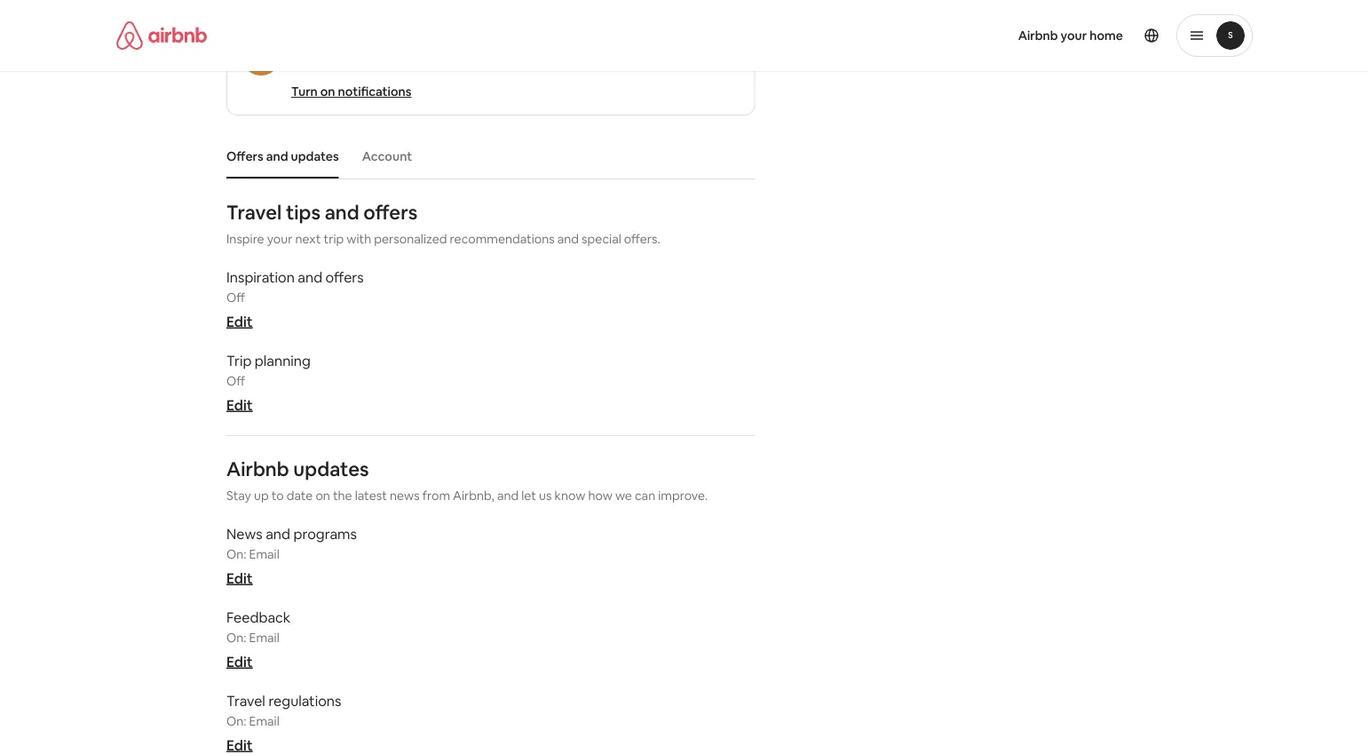 Task type: describe. For each thing, give the bounding box(es) containing it.
inspiration and offers off edit
[[227, 268, 364, 330]]

date
[[287, 488, 313, 504]]

home
[[1090, 28, 1124, 44]]

1 horizontal spatial to
[[411, 56, 423, 72]]

tips
[[286, 199, 321, 225]]

off inside "trip planning off edit"
[[227, 373, 245, 389]]

and inside button
[[266, 148, 288, 164]]

and inside airbnb updates stay up to date on the latest news from airbnb, and let us know how we can improve.
[[497, 488, 519, 504]]

get
[[426, 56, 446, 72]]

to inside airbnb updates stay up to date on the latest news from airbnb, and let us know how we can improve.
[[272, 488, 284, 504]]

and up trip
[[325, 199, 359, 225]]

edit inside feedback on: email edit
[[227, 653, 253, 671]]

travel regulations on: email
[[227, 692, 341, 729]]

edit button for feedback
[[227, 653, 253, 671]]

feedback
[[227, 608, 291, 626]]

offers and updates button
[[218, 140, 348, 173]]

trip
[[324, 231, 344, 247]]

on right responses on the left top of the page
[[599, 56, 613, 72]]

on inside airbnb updates stay up to date on the latest news from airbnb, and let us know how we can improve.
[[316, 488, 330, 504]]

off inside inspiration and offers off edit
[[227, 290, 245, 306]]

news
[[227, 525, 263, 543]]

your inside travel tips and offers inspire your next trip with personalized recommendations and special offers.
[[267, 231, 293, 247]]

let
[[522, 488, 537, 504]]

on up turn on notifications
[[320, 56, 334, 72]]

airbnb for updates
[[227, 456, 289, 482]]

notified
[[449, 56, 493, 72]]

email inside travel regulations on: email
[[249, 713, 280, 729]]

with
[[347, 231, 372, 247]]

airbnb for your
[[1019, 28, 1059, 44]]

profile element
[[706, 0, 1253, 71]]

trip planning off edit
[[227, 351, 311, 414]]

account
[[362, 148, 412, 164]]

we
[[615, 488, 632, 504]]

updates inside the offers and updates button
[[291, 148, 339, 164]]

inspire
[[227, 231, 264, 247]]

device.
[[644, 56, 685, 72]]

airbnb your home
[[1019, 28, 1124, 44]]

your inside group
[[616, 56, 641, 72]]

news and programs on: email edit
[[227, 525, 357, 587]]

edit button for inspiration
[[227, 312, 253, 330]]

airbnb updates stay up to date on the latest news from airbnb, and let us know how we can improve.
[[227, 456, 708, 504]]

of
[[496, 56, 508, 72]]

turn on notifications
[[291, 84, 412, 100]]

programs
[[294, 525, 357, 543]]

personalized
[[374, 231, 447, 247]]

notifications for turn on notifications to get notified of new responses on your device.
[[337, 56, 408, 72]]

and left special
[[558, 231, 579, 247]]

edit inside inspiration and offers off edit
[[227, 312, 253, 330]]

tab list containing offers and updates
[[218, 134, 755, 179]]

turn for turn on notifications to get notified of new responses on your device.
[[291, 56, 317, 72]]

travel for regulations
[[227, 692, 266, 710]]

the
[[333, 488, 352, 504]]

special
[[582, 231, 622, 247]]

and inside the news and programs on: email edit
[[266, 525, 290, 543]]

can
[[635, 488, 656, 504]]



Task type: locate. For each thing, give the bounding box(es) containing it.
turn for turn on notifications
[[291, 84, 318, 100]]

0 horizontal spatial to
[[272, 488, 284, 504]]

1 edit from the top
[[227, 312, 253, 330]]

0 vertical spatial your
[[1061, 28, 1088, 44]]

airbnb,
[[453, 488, 495, 504]]

3 edit button from the top
[[227, 569, 253, 587]]

0 vertical spatial turn
[[291, 56, 317, 72]]

notifications for turn on notifications
[[338, 84, 412, 100]]

2 turn from the top
[[291, 84, 318, 100]]

and right news
[[266, 525, 290, 543]]

2 on: from the top
[[227, 630, 246, 646]]

edit button down trip
[[227, 396, 253, 414]]

from
[[423, 488, 450, 504]]

email down news
[[249, 546, 280, 562]]

1 vertical spatial updates
[[293, 456, 369, 482]]

travel tips and offers inspire your next trip with personalized recommendations and special offers.
[[227, 199, 661, 247]]

travel inside travel tips and offers inspire your next trip with personalized recommendations and special offers.
[[227, 199, 282, 225]]

edit button up feedback
[[227, 569, 253, 587]]

on left the
[[316, 488, 330, 504]]

email down regulations
[[249, 713, 280, 729]]

2 vertical spatial your
[[267, 231, 293, 247]]

responses
[[538, 56, 596, 72]]

edit up feedback
[[227, 569, 253, 587]]

1 horizontal spatial your
[[616, 56, 641, 72]]

travel
[[227, 199, 282, 225], [227, 692, 266, 710]]

your left the device.
[[616, 56, 641, 72]]

to
[[411, 56, 423, 72], [272, 488, 284, 504]]

travel for tips
[[227, 199, 282, 225]]

know
[[555, 488, 586, 504]]

to left get
[[411, 56, 423, 72]]

1 vertical spatial off
[[227, 373, 245, 389]]

how
[[588, 488, 613, 504]]

travel inside travel regulations on: email
[[227, 692, 266, 710]]

3 edit from the top
[[227, 569, 253, 587]]

inspiration
[[227, 268, 295, 286]]

1 turn from the top
[[291, 56, 317, 72]]

and inside inspiration and offers off edit
[[298, 268, 323, 286]]

2 horizontal spatial your
[[1061, 28, 1088, 44]]

edit button
[[227, 312, 253, 330], [227, 396, 253, 414], [227, 569, 253, 587], [227, 653, 253, 671]]

2 vertical spatial on:
[[227, 713, 246, 729]]

1 vertical spatial email
[[249, 630, 280, 646]]

2 edit from the top
[[227, 396, 253, 414]]

1 on: from the top
[[227, 546, 246, 562]]

your
[[1061, 28, 1088, 44], [616, 56, 641, 72], [267, 231, 293, 247]]

airbnb your home link
[[1008, 17, 1134, 54]]

2 email from the top
[[249, 630, 280, 646]]

email down feedback
[[249, 630, 280, 646]]

group
[[227, 21, 755, 116]]

on:
[[227, 546, 246, 562], [227, 630, 246, 646], [227, 713, 246, 729]]

1 vertical spatial notifications
[[338, 84, 412, 100]]

airbnb
[[1019, 28, 1059, 44], [227, 456, 289, 482]]

turn on notifications to get notified of new responses on your device.
[[291, 56, 685, 72]]

2 edit button from the top
[[227, 396, 253, 414]]

airbnb inside airbnb updates stay up to date on the latest news from airbnb, and let us know how we can improve.
[[227, 456, 289, 482]]

improve.
[[658, 488, 708, 504]]

1 vertical spatial offers
[[326, 268, 364, 286]]

notifications up account button
[[338, 84, 412, 100]]

0 vertical spatial updates
[[291, 148, 339, 164]]

2 vertical spatial email
[[249, 713, 280, 729]]

1 vertical spatial to
[[272, 488, 284, 504]]

offers inside inspiration and offers off edit
[[326, 268, 364, 286]]

on: inside the news and programs on: email edit
[[227, 546, 246, 562]]

1 vertical spatial airbnb
[[227, 456, 289, 482]]

1 travel from the top
[[227, 199, 282, 225]]

0 vertical spatial airbnb
[[1019, 28, 1059, 44]]

1 edit button from the top
[[227, 312, 253, 330]]

group containing turn on notifications to get notified of new responses on your device.
[[227, 21, 755, 116]]

your left next
[[267, 231, 293, 247]]

planning
[[255, 351, 311, 370]]

offers.
[[624, 231, 661, 247]]

0 horizontal spatial airbnb
[[227, 456, 289, 482]]

2 off from the top
[[227, 373, 245, 389]]

notifications element
[[218, 134, 755, 754]]

trip
[[227, 351, 252, 370]]

off down trip
[[227, 373, 245, 389]]

us
[[539, 488, 552, 504]]

to right up
[[272, 488, 284, 504]]

turn up turn on notifications
[[291, 56, 317, 72]]

on: down feedback on: email edit
[[227, 713, 246, 729]]

on: inside travel regulations on: email
[[227, 713, 246, 729]]

on up offers and updates
[[320, 84, 335, 100]]

and left let
[[497, 488, 519, 504]]

tab list
[[218, 134, 755, 179]]

updates inside airbnb updates stay up to date on the latest news from airbnb, and let us know how we can improve.
[[293, 456, 369, 482]]

travel up inspire
[[227, 199, 282, 225]]

edit button up trip
[[227, 312, 253, 330]]

stay
[[227, 488, 251, 504]]

0 vertical spatial travel
[[227, 199, 282, 225]]

notifications inside button
[[338, 84, 412, 100]]

edit up trip
[[227, 312, 253, 330]]

0 vertical spatial off
[[227, 290, 245, 306]]

off
[[227, 290, 245, 306], [227, 373, 245, 389]]

1 email from the top
[[249, 546, 280, 562]]

offers
[[227, 148, 264, 164]]

updates up tips
[[291, 148, 339, 164]]

1 horizontal spatial airbnb
[[1019, 28, 1059, 44]]

1 vertical spatial turn
[[291, 84, 318, 100]]

turn
[[291, 56, 317, 72], [291, 84, 318, 100]]

edit down trip
[[227, 396, 253, 414]]

offers up personalized
[[364, 199, 418, 225]]

turn inside button
[[291, 84, 318, 100]]

1 vertical spatial on:
[[227, 630, 246, 646]]

0 vertical spatial email
[[249, 546, 280, 562]]

0 vertical spatial to
[[411, 56, 423, 72]]

0 vertical spatial offers
[[364, 199, 418, 225]]

your inside profile 'element'
[[1061, 28, 1088, 44]]

4 edit button from the top
[[227, 653, 253, 671]]

0 vertical spatial on:
[[227, 546, 246, 562]]

feedback on: email edit
[[227, 608, 291, 671]]

notifications
[[337, 56, 408, 72], [338, 84, 412, 100]]

edit inside the news and programs on: email edit
[[227, 569, 253, 587]]

offers inside travel tips and offers inspire your next trip with personalized recommendations and special offers.
[[364, 199, 418, 225]]

email inside feedback on: email edit
[[249, 630, 280, 646]]

edit button for news
[[227, 569, 253, 587]]

on: down news
[[227, 546, 246, 562]]

airbnb up up
[[227, 456, 289, 482]]

airbnb left home
[[1019, 28, 1059, 44]]

new
[[511, 56, 535, 72]]

edit
[[227, 312, 253, 330], [227, 396, 253, 414], [227, 569, 253, 587], [227, 653, 253, 671]]

travel left regulations
[[227, 692, 266, 710]]

offers
[[364, 199, 418, 225], [326, 268, 364, 286]]

on: down feedback
[[227, 630, 246, 646]]

notifications up turn on notifications
[[337, 56, 408, 72]]

offers and updates tab panel
[[227, 199, 755, 754]]

2 travel from the top
[[227, 692, 266, 710]]

edit down feedback
[[227, 653, 253, 671]]

off down inspiration on the left top of page
[[227, 290, 245, 306]]

edit button down feedback
[[227, 653, 253, 671]]

offers down trip
[[326, 268, 364, 286]]

email inside the news and programs on: email edit
[[249, 546, 280, 562]]

email
[[249, 546, 280, 562], [249, 630, 280, 646], [249, 713, 280, 729]]

updates
[[291, 148, 339, 164], [293, 456, 369, 482]]

3 on: from the top
[[227, 713, 246, 729]]

news
[[390, 488, 420, 504]]

on inside button
[[320, 84, 335, 100]]

4 edit from the top
[[227, 653, 253, 671]]

recommendations
[[450, 231, 555, 247]]

0 vertical spatial notifications
[[337, 56, 408, 72]]

your left home
[[1061, 28, 1088, 44]]

1 vertical spatial travel
[[227, 692, 266, 710]]

updates up the
[[293, 456, 369, 482]]

on
[[320, 56, 334, 72], [599, 56, 613, 72], [320, 84, 335, 100], [316, 488, 330, 504]]

0 horizontal spatial your
[[267, 231, 293, 247]]

and right offers
[[266, 148, 288, 164]]

edit inside "trip planning off edit"
[[227, 396, 253, 414]]

edit button for trip
[[227, 396, 253, 414]]

next
[[295, 231, 321, 247]]

on: inside feedback on: email edit
[[227, 630, 246, 646]]

and down next
[[298, 268, 323, 286]]

regulations
[[269, 692, 341, 710]]

1 off from the top
[[227, 290, 245, 306]]

up
[[254, 488, 269, 504]]

turn up offers and updates
[[291, 84, 318, 100]]

airbnb inside profile 'element'
[[1019, 28, 1059, 44]]

offers and updates
[[227, 148, 339, 164]]

turn on notifications button
[[291, 83, 412, 100]]

account button
[[353, 140, 421, 173]]

1 vertical spatial your
[[616, 56, 641, 72]]

latest
[[355, 488, 387, 504]]

3 email from the top
[[249, 713, 280, 729]]

and
[[266, 148, 288, 164], [325, 199, 359, 225], [558, 231, 579, 247], [298, 268, 323, 286], [497, 488, 519, 504], [266, 525, 290, 543]]



Task type: vqa. For each thing, say whether or not it's contained in the screenshot.
Turn on notifications to get notified of new responses on your device.
yes



